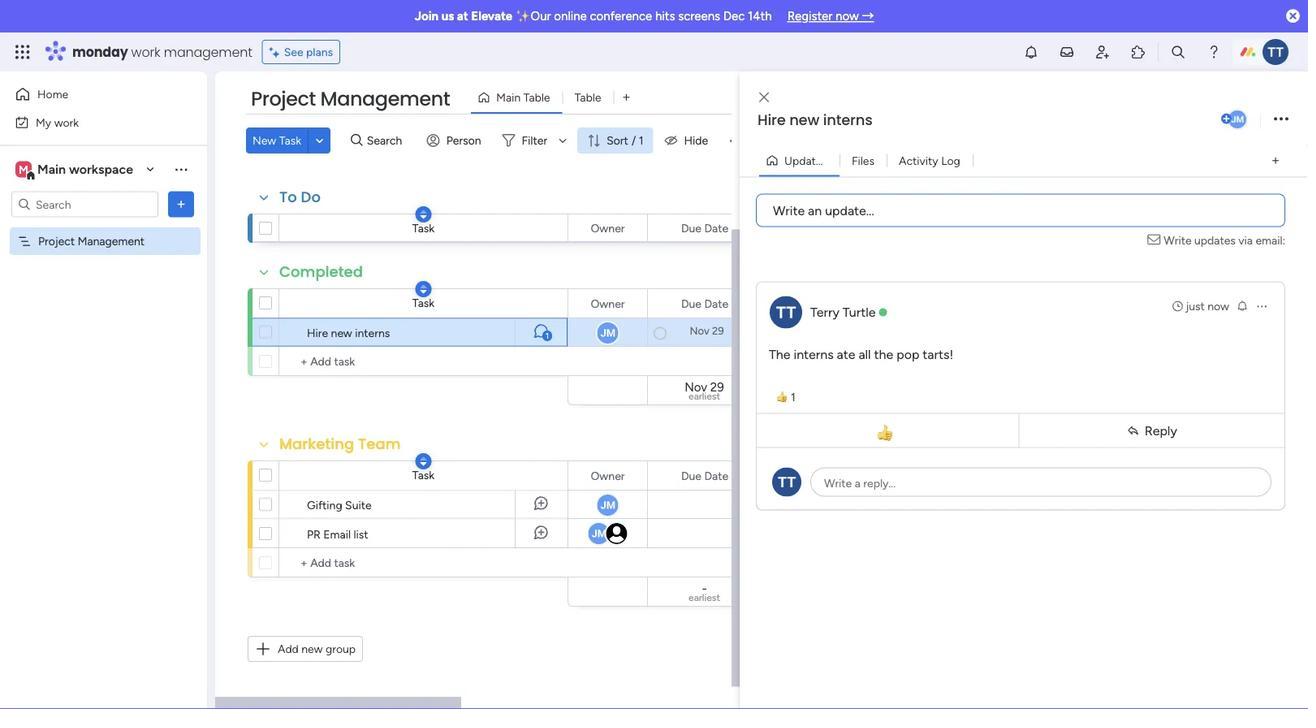 Task type: describe. For each thing, give the bounding box(es) containing it.
owner for completed
[[591, 297, 625, 310]]

1 owner from the top
[[591, 221, 625, 235]]

1 due from the top
[[681, 221, 702, 235]]

email
[[324, 527, 351, 541]]

apps image
[[1131, 44, 1147, 60]]

update...
[[825, 203, 875, 218]]

new inside button
[[302, 642, 323, 656]]

due date field for completed
[[677, 294, 733, 312]]

write an update...
[[773, 203, 875, 218]]

team
[[358, 434, 401, 455]]

conference
[[590, 9, 653, 24]]

nov 29
[[690, 325, 724, 338]]

interns inside hire new interns field
[[823, 110, 873, 130]]

write updates via email:
[[1164, 234, 1286, 247]]

owner field for completed
[[587, 294, 629, 312]]

angle down image
[[316, 134, 324, 147]]

project management inside field
[[251, 85, 450, 113]]

14th
[[748, 9, 772, 24]]

2 vertical spatial interns
[[794, 347, 834, 362]]

3 earliest from the top
[[689, 592, 720, 604]]

main table
[[496, 91, 550, 104]]

task for to do
[[413, 221, 435, 235]]

close image
[[760, 92, 769, 103]]

help image
[[1206, 44, 1223, 60]]

due date field for marketing team
[[677, 467, 733, 485]]

us
[[442, 9, 454, 24]]

files button
[[840, 147, 887, 173]]

to
[[279, 187, 297, 208]]

add new group
[[278, 642, 356, 656]]

add new group button
[[248, 636, 363, 662]]

gifting
[[307, 498, 343, 512]]

reply...
[[864, 476, 896, 490]]

project inside list box
[[38, 234, 75, 248]]

main for main table
[[496, 91, 521, 104]]

notifications image
[[1024, 44, 1040, 60]]

terry turtle image
[[1263, 39, 1289, 65]]

group
[[326, 642, 356, 656]]

1 horizontal spatial 1 button
[[770, 387, 802, 407]]

project management inside project management list box
[[38, 234, 145, 248]]

suite
[[345, 498, 372, 512]]

see
[[284, 45, 304, 59]]

updates
[[1195, 234, 1236, 247]]

updates / 1 button
[[760, 147, 842, 173]]

gifting suite
[[307, 498, 372, 512]]

main workspace
[[37, 162, 133, 177]]

hire new interns inside field
[[758, 110, 873, 130]]

updates
[[785, 154, 828, 167]]

new inside field
[[790, 110, 820, 130]]

just
[[1186, 299, 1205, 313]]

person button
[[421, 128, 491, 154]]

write for write an update...
[[773, 203, 805, 218]]

management
[[164, 43, 252, 61]]

v2 search image
[[351, 131, 363, 150]]

1 date from the top
[[705, 221, 729, 235]]

main for main workspace
[[37, 162, 66, 177]]

search everything image
[[1171, 44, 1187, 60]]

write for write a reply...
[[825, 476, 852, 490]]

write an update... button
[[756, 194, 1286, 227]]

1 owner field from the top
[[587, 219, 629, 237]]

activity
[[899, 154, 939, 167]]

nov for nov 29 earliest
[[685, 380, 708, 394]]

/ for sort
[[632, 134, 636, 147]]

filter
[[522, 134, 548, 147]]

an
[[808, 203, 822, 218]]

workspace image
[[15, 160, 32, 178]]

menu image
[[728, 132, 744, 149]]

0 vertical spatial 1 button
[[515, 318, 568, 347]]

→
[[862, 9, 874, 24]]

management inside field
[[320, 85, 450, 113]]

Search field
[[363, 129, 412, 152]]

m
[[19, 162, 28, 176]]

management inside list box
[[78, 234, 145, 248]]

terry
[[811, 305, 840, 320]]

hide
[[684, 134, 708, 147]]

new task
[[253, 134, 301, 147]]

screens
[[678, 9, 721, 24]]

table inside table button
[[575, 91, 602, 104]]

join us at elevate ✨ our online conference hits screens dec 14th
[[415, 9, 772, 24]]

- earliest
[[689, 581, 720, 604]]

completed
[[279, 262, 363, 282]]

workspace selection element
[[15, 160, 136, 181]]

nov 29 earliest
[[685, 380, 724, 402]]

0 horizontal spatial hire
[[307, 326, 328, 340]]

arrow down image
[[553, 131, 573, 150]]

monday work management
[[72, 43, 252, 61]]

just now
[[1186, 299, 1230, 313]]

reply button
[[1023, 417, 1282, 444]]

sort desc image for team
[[420, 456, 427, 467]]

filter button
[[496, 128, 573, 154]]

new task button
[[246, 128, 308, 154]]

31
[[711, 207, 722, 222]]

1 horizontal spatial options image
[[1275, 108, 1289, 130]]

-
[[702, 581, 707, 596]]

pop
[[897, 347, 920, 362]]

work for monday
[[131, 43, 160, 61]]

Project Management field
[[247, 85, 454, 113]]

turtle
[[843, 305, 876, 320]]

my work
[[36, 115, 79, 129]]

terry turtle link
[[811, 305, 876, 320]]

table inside main table button
[[524, 91, 550, 104]]

updates / 1
[[785, 154, 842, 167]]

marketing
[[279, 434, 354, 455]]

see plans button
[[262, 40, 340, 64]]

workspace
[[69, 162, 133, 177]]

29 for nov 29 earliest
[[711, 380, 724, 394]]

table button
[[563, 84, 614, 110]]

pr email list
[[307, 527, 368, 541]]

files
[[852, 154, 875, 167]]

activity log button
[[887, 147, 973, 173]]

project inside field
[[251, 85, 316, 113]]



Task type: locate. For each thing, give the bounding box(es) containing it.
person
[[447, 134, 481, 147]]

project management down search in workspace field
[[38, 234, 145, 248]]

29
[[712, 325, 724, 338], [711, 380, 724, 394]]

1 horizontal spatial management
[[320, 85, 450, 113]]

now
[[836, 9, 859, 24], [1208, 299, 1230, 313]]

2 vertical spatial new
[[302, 642, 323, 656]]

1 vertical spatial 1 button
[[770, 387, 802, 407]]

table up filter
[[524, 91, 550, 104]]

options image up add view icon at the top right
[[1275, 108, 1289, 130]]

1 vertical spatial 29
[[711, 380, 724, 394]]

new
[[790, 110, 820, 130], [331, 326, 352, 340], [302, 642, 323, 656]]

my
[[36, 115, 51, 129]]

0 vertical spatial owner
[[591, 221, 625, 235]]

2 vertical spatial owner
[[591, 469, 625, 483]]

0 vertical spatial sort desc image
[[420, 209, 427, 220]]

monday
[[72, 43, 128, 61]]

write for write updates via email:
[[1164, 234, 1192, 247]]

owner
[[591, 221, 625, 235], [591, 297, 625, 310], [591, 469, 625, 483]]

now for register
[[836, 9, 859, 24]]

1 vertical spatial new
[[331, 326, 352, 340]]

1 vertical spatial management
[[78, 234, 145, 248]]

0 vertical spatial options image
[[1275, 108, 1289, 130]]

1 horizontal spatial now
[[1208, 299, 1230, 313]]

work inside button
[[54, 115, 79, 129]]

new down completed field
[[331, 326, 352, 340]]

1 vertical spatial owner field
[[587, 294, 629, 312]]

0 vertical spatial earliest
[[689, 218, 720, 230]]

earliest inside nov 29 earliest
[[689, 390, 720, 402]]

29 for nov 29
[[712, 325, 724, 338]]

0 horizontal spatial project management
[[38, 234, 145, 248]]

see plans
[[284, 45, 333, 59]]

earliest for nov
[[689, 390, 720, 402]]

0 vertical spatial interns
[[823, 110, 873, 130]]

1 earliest from the top
[[689, 218, 720, 230]]

main
[[496, 91, 521, 104], [37, 162, 66, 177]]

1 vertical spatial due
[[681, 297, 702, 310]]

sort desc image
[[420, 284, 427, 295]]

hits
[[656, 9, 675, 24]]

/ right sort
[[632, 134, 636, 147]]

1 sort desc image from the top
[[420, 209, 427, 220]]

sort desc image
[[420, 209, 427, 220], [420, 456, 427, 467]]

0 vertical spatial project management
[[251, 85, 450, 113]]

main inside button
[[496, 91, 521, 104]]

now left "→"
[[836, 9, 859, 24]]

1 vertical spatial main
[[37, 162, 66, 177]]

hire
[[758, 110, 786, 130], [307, 326, 328, 340]]

Search in workspace field
[[34, 195, 136, 214]]

3 due date from the top
[[681, 469, 729, 483]]

2 vertical spatial due date field
[[677, 467, 733, 485]]

work right my
[[54, 115, 79, 129]]

main right workspace image
[[37, 162, 66, 177]]

owner field for marketing team
[[587, 467, 629, 485]]

inbox image
[[1059, 44, 1076, 60]]

2 date from the top
[[705, 297, 729, 310]]

0 horizontal spatial management
[[78, 234, 145, 248]]

2 due date from the top
[[681, 297, 729, 310]]

29 inside nov 29 earliest
[[711, 380, 724, 394]]

hire new interns
[[758, 110, 873, 130], [307, 326, 390, 340]]

our
[[531, 9, 551, 24]]

1 horizontal spatial project
[[251, 85, 316, 113]]

hide button
[[658, 128, 718, 154]]

2 sort desc image from the top
[[420, 456, 427, 467]]

options image
[[173, 196, 189, 212]]

new right add
[[302, 642, 323, 656]]

/ right updates
[[831, 154, 835, 167]]

0 vertical spatial due date field
[[677, 219, 733, 237]]

due for marketing team
[[681, 469, 702, 483]]

0 horizontal spatial 1 button
[[515, 318, 568, 347]]

nov for nov 29
[[690, 325, 710, 338]]

0 horizontal spatial main
[[37, 162, 66, 177]]

task for marketing team
[[413, 468, 435, 482]]

1 button
[[515, 318, 568, 347], [770, 387, 802, 407]]

register now → link
[[788, 9, 874, 24]]

0 vertical spatial hire new interns
[[758, 110, 873, 130]]

0 vertical spatial new
[[790, 110, 820, 130]]

1 vertical spatial hire new interns
[[307, 326, 390, 340]]

0 vertical spatial work
[[131, 43, 160, 61]]

management down search in workspace field
[[78, 234, 145, 248]]

activity log
[[899, 154, 961, 167]]

0 vertical spatial write
[[773, 203, 805, 218]]

project management list box
[[0, 224, 207, 474]]

0 vertical spatial date
[[705, 221, 729, 235]]

new
[[253, 134, 276, 147]]

register
[[788, 9, 833, 24]]

0 horizontal spatial hire new interns
[[307, 326, 390, 340]]

online
[[554, 9, 587, 24]]

elevate
[[471, 9, 513, 24]]

table
[[524, 91, 550, 104], [575, 91, 602, 104]]

project management
[[251, 85, 450, 113], [38, 234, 145, 248]]

envelope o image
[[1148, 232, 1164, 249]]

1 vertical spatial nov
[[685, 380, 708, 394]]

1 vertical spatial sort desc image
[[420, 456, 427, 467]]

/ inside updates / 1 'button'
[[831, 154, 835, 167]]

1 vertical spatial project management
[[38, 234, 145, 248]]

marketing team
[[279, 434, 401, 455]]

1 inside 'button'
[[838, 154, 842, 167]]

1 horizontal spatial main
[[496, 91, 521, 104]]

0 horizontal spatial options image
[[1256, 300, 1269, 313]]

now for just
[[1208, 299, 1230, 313]]

project
[[251, 85, 316, 113], [38, 234, 75, 248]]

add
[[278, 642, 299, 656]]

1 horizontal spatial hire new interns
[[758, 110, 873, 130]]

earliest
[[689, 218, 720, 230], [689, 390, 720, 402], [689, 592, 720, 604]]

1
[[639, 134, 644, 147], [838, 154, 842, 167], [546, 331, 549, 341], [791, 390, 796, 404]]

1 vertical spatial hire
[[307, 326, 328, 340]]

hire down "close" icon
[[758, 110, 786, 130]]

write left an
[[773, 203, 805, 218]]

2 vertical spatial date
[[705, 469, 729, 483]]

Marketing Team field
[[275, 434, 405, 455]]

dapulse addbtn image
[[1222, 114, 1232, 124]]

hire down completed field
[[307, 326, 328, 340]]

1 horizontal spatial table
[[575, 91, 602, 104]]

interns left ate
[[794, 347, 834, 362]]

0 vertical spatial due
[[681, 221, 702, 235]]

1 vertical spatial work
[[54, 115, 79, 129]]

Hire new interns field
[[754, 110, 1219, 131]]

task for completed
[[413, 296, 435, 310]]

hire new interns up updates / 1
[[758, 110, 873, 130]]

project up new task button
[[251, 85, 316, 113]]

/ for updates
[[831, 154, 835, 167]]

date for completed
[[705, 297, 729, 310]]

task
[[279, 134, 301, 147], [413, 221, 435, 235], [413, 296, 435, 310], [413, 468, 435, 482]]

2 horizontal spatial write
[[1164, 234, 1192, 247]]

owner for marketing team
[[591, 469, 625, 483]]

2 horizontal spatial new
[[790, 110, 820, 130]]

1 vertical spatial earliest
[[689, 390, 720, 402]]

plans
[[306, 45, 333, 59]]

due for completed
[[681, 297, 702, 310]]

1 vertical spatial options image
[[1256, 300, 1269, 313]]

Completed field
[[275, 262, 367, 283]]

✨
[[516, 9, 528, 24]]

1 vertical spatial due date
[[681, 297, 729, 310]]

hire inside field
[[758, 110, 786, 130]]

1 vertical spatial interns
[[355, 326, 390, 340]]

options image
[[1275, 108, 1289, 130], [1256, 300, 1269, 313]]

Owner field
[[587, 219, 629, 237], [587, 294, 629, 312], [587, 467, 629, 485]]

1 horizontal spatial write
[[825, 476, 852, 490]]

2 earliest from the top
[[689, 390, 720, 402]]

invite members image
[[1095, 44, 1111, 60]]

3 owner from the top
[[591, 469, 625, 483]]

jeremy miller image
[[1227, 109, 1249, 130]]

nov inside nov 29 earliest
[[685, 380, 708, 394]]

sort / 1
[[607, 134, 644, 147]]

/
[[632, 134, 636, 147], [831, 154, 835, 167]]

new up updates
[[790, 110, 820, 130]]

1 table from the left
[[524, 91, 550, 104]]

write inside button
[[773, 203, 805, 218]]

hire new interns down completed field
[[307, 326, 390, 340]]

nov down "nov 29"
[[685, 380, 708, 394]]

0 horizontal spatial /
[[632, 134, 636, 147]]

task inside button
[[279, 134, 301, 147]]

1 horizontal spatial /
[[831, 154, 835, 167]]

options image right 'reminder' image
[[1256, 300, 1269, 313]]

1 due date field from the top
[[677, 219, 733, 237]]

0 horizontal spatial new
[[302, 642, 323, 656]]

register now →
[[788, 9, 874, 24]]

work for my
[[54, 115, 79, 129]]

earliest for oct
[[689, 218, 720, 230]]

0 vertical spatial due date
[[681, 221, 729, 235]]

interns
[[823, 110, 873, 130], [355, 326, 390, 340], [794, 347, 834, 362]]

the interns ate all the pop tarts!
[[769, 347, 954, 362]]

2 owner field from the top
[[587, 294, 629, 312]]

0 vertical spatial now
[[836, 9, 859, 24]]

add view image
[[623, 92, 630, 103]]

reminder image
[[1236, 299, 1249, 312]]

via
[[1239, 234, 1253, 247]]

1 vertical spatial owner
[[591, 297, 625, 310]]

due date for marketing team
[[681, 469, 729, 483]]

select product image
[[15, 44, 31, 60]]

1 vertical spatial project
[[38, 234, 75, 248]]

table left add view image
[[575, 91, 602, 104]]

0 vertical spatial management
[[320, 85, 450, 113]]

all
[[859, 347, 871, 362]]

29 up nov 29 earliest
[[712, 325, 724, 338]]

due date for completed
[[681, 297, 729, 310]]

option
[[0, 227, 207, 230]]

the
[[769, 347, 791, 362]]

main inside workspace selection element
[[37, 162, 66, 177]]

2 due from the top
[[681, 297, 702, 310]]

2 vertical spatial due date
[[681, 469, 729, 483]]

earliest inside oct 31 earliest
[[689, 218, 720, 230]]

interns up files
[[823, 110, 873, 130]]

sort desc image for do
[[420, 209, 427, 220]]

a
[[855, 476, 861, 490]]

join
[[415, 9, 439, 24]]

project down search in workspace field
[[38, 234, 75, 248]]

3 owner field from the top
[[587, 467, 629, 485]]

3 due date field from the top
[[677, 467, 733, 485]]

main table button
[[471, 84, 563, 110]]

0 vertical spatial project
[[251, 85, 316, 113]]

1 horizontal spatial new
[[331, 326, 352, 340]]

2 vertical spatial owner field
[[587, 467, 629, 485]]

0 vertical spatial 29
[[712, 325, 724, 338]]

1 vertical spatial write
[[1164, 234, 1192, 247]]

work right monday
[[131, 43, 160, 61]]

+ Add task text field
[[288, 553, 561, 573]]

due date
[[681, 221, 729, 235], [681, 297, 729, 310], [681, 469, 729, 483]]

2 vertical spatial write
[[825, 476, 852, 490]]

home button
[[10, 81, 175, 107]]

pr
[[307, 527, 321, 541]]

workspace options image
[[173, 161, 189, 177]]

ate
[[837, 347, 856, 362]]

to do
[[279, 187, 321, 208]]

0 horizontal spatial table
[[524, 91, 550, 104]]

0 horizontal spatial now
[[836, 9, 859, 24]]

nov
[[690, 325, 710, 338], [685, 380, 708, 394]]

at
[[457, 9, 469, 24]]

2 vertical spatial due
[[681, 469, 702, 483]]

main up 'filter' popup button
[[496, 91, 521, 104]]

write a reply...
[[825, 476, 896, 490]]

date
[[705, 221, 729, 235], [705, 297, 729, 310], [705, 469, 729, 483]]

just now link
[[1172, 298, 1230, 314]]

2 owner from the top
[[591, 297, 625, 310]]

write left "updates"
[[1164, 234, 1192, 247]]

1 horizontal spatial work
[[131, 43, 160, 61]]

To Do field
[[275, 187, 325, 208]]

interns up + add task text field
[[355, 326, 390, 340]]

1 vertical spatial /
[[831, 154, 835, 167]]

1 horizontal spatial hire
[[758, 110, 786, 130]]

project management up v2 search image at the left
[[251, 85, 450, 113]]

the
[[875, 347, 894, 362]]

1 vertical spatial now
[[1208, 299, 1230, 313]]

2 due date field from the top
[[677, 294, 733, 312]]

terry turtle
[[811, 305, 876, 320]]

2 vertical spatial earliest
[[689, 592, 720, 604]]

oct 31 earliest
[[687, 207, 722, 230]]

0 horizontal spatial write
[[773, 203, 805, 218]]

0 vertical spatial hire
[[758, 110, 786, 130]]

2 table from the left
[[575, 91, 602, 104]]

+ Add task text field
[[288, 352, 561, 371]]

dec
[[724, 9, 745, 24]]

Due Date field
[[677, 219, 733, 237], [677, 294, 733, 312], [677, 467, 733, 485]]

0 horizontal spatial work
[[54, 115, 79, 129]]

list
[[354, 527, 368, 541]]

date for marketing team
[[705, 469, 729, 483]]

3 due from the top
[[681, 469, 702, 483]]

0 horizontal spatial project
[[38, 234, 75, 248]]

nov up nov 29 earliest
[[690, 325, 710, 338]]

1 vertical spatial due date field
[[677, 294, 733, 312]]

1 horizontal spatial project management
[[251, 85, 450, 113]]

0 vertical spatial owner field
[[587, 219, 629, 237]]

1 due date from the top
[[681, 221, 729, 235]]

log
[[942, 154, 961, 167]]

0 vertical spatial nov
[[690, 325, 710, 338]]

0 vertical spatial main
[[496, 91, 521, 104]]

oct
[[687, 207, 708, 222]]

3 date from the top
[[705, 469, 729, 483]]

email:
[[1256, 234, 1286, 247]]

management up search field
[[320, 85, 450, 113]]

0 vertical spatial /
[[632, 134, 636, 147]]

sort
[[607, 134, 629, 147]]

1 vertical spatial date
[[705, 297, 729, 310]]

now right the just
[[1208, 299, 1230, 313]]

add view image
[[1273, 155, 1280, 166]]

reply
[[1145, 423, 1178, 438]]

home
[[37, 87, 68, 101]]

29 down "nov 29"
[[711, 380, 724, 394]]

write left a
[[825, 476, 852, 490]]



Task type: vqa. For each thing, say whether or not it's contained in the screenshot.
your inside to revisit updates you've already read, change the filter at the top left corner of your feed.
no



